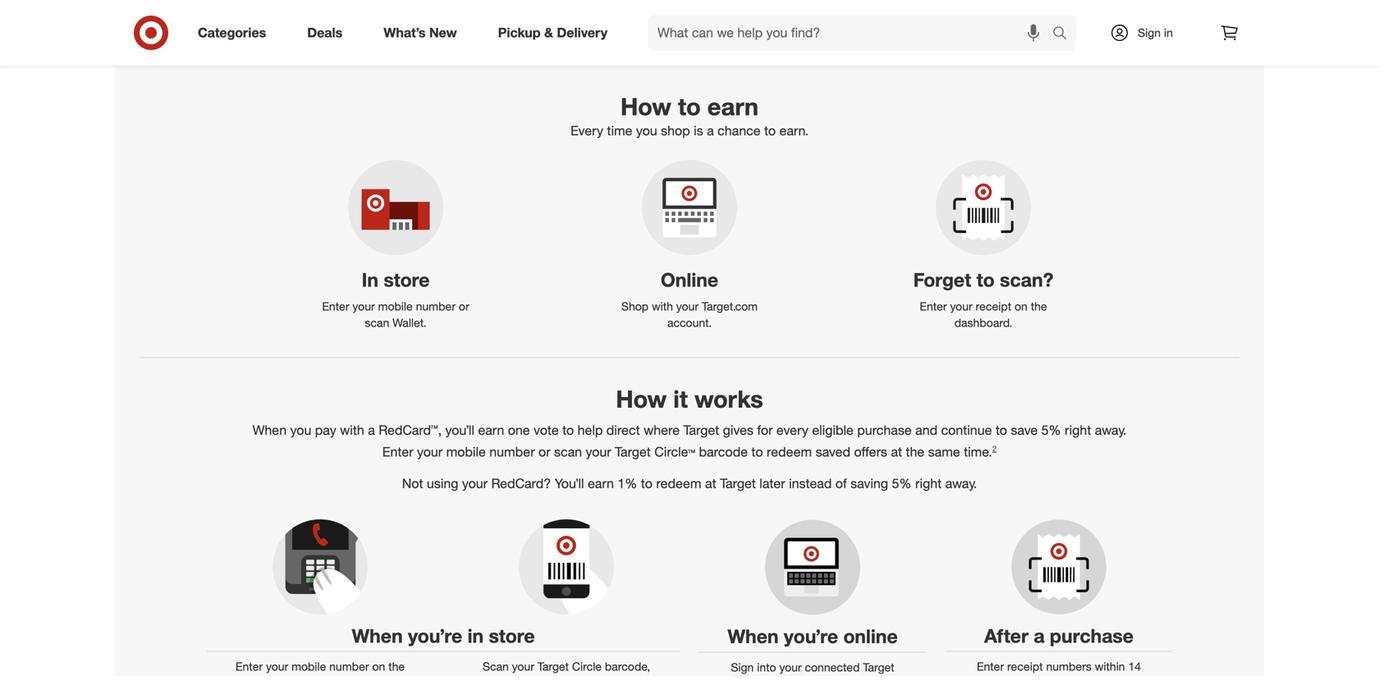 Task type: locate. For each thing, give the bounding box(es) containing it.
sign inside sign into your connected target
[[731, 661, 754, 675]]

to inside enter receipt numbers within 14 days to collect earnings fro
[[1012, 676, 1023, 677]]

number inside the enter your mobile number on the keypad or self-checkout screen.
[[329, 660, 369, 674]]

0 horizontal spatial with
[[340, 422, 364, 438]]

What can we help you find? suggestions appear below search field
[[648, 15, 1057, 51]]

1 horizontal spatial mobile
[[378, 299, 413, 314]]

0 vertical spatial the
[[1031, 299, 1048, 314]]

purchase up within
[[1050, 625, 1134, 648]]

away.
[[1095, 422, 1127, 438], [946, 476, 978, 492]]

0 vertical spatial a
[[707, 123, 714, 139]]

store right in
[[384, 268, 430, 291]]

one
[[508, 422, 530, 438]]

view left "partners"
[[918, 4, 942, 19]]

in store enter your mobile number or scan wallet.
[[322, 268, 469, 330]]

sign into your connected target
[[731, 661, 895, 677]]

purchase
[[858, 422, 912, 438], [1050, 625, 1134, 648]]

0 horizontal spatial 5%
[[892, 476, 912, 492]]

redeem down circle™
[[657, 476, 702, 492]]

0 vertical spatial purchase
[[858, 422, 912, 438]]

in inside the scan your target circle barcode, which you can find in your accoun
[[577, 676, 586, 677]]

deals link
[[293, 15, 363, 51]]

your up keypad
[[266, 660, 288, 674]]

your right into
[[780, 661, 802, 675]]

2 horizontal spatial you
[[636, 123, 658, 139]]

you inside the scan your target circle barcode, which you can find in your accoun
[[511, 676, 529, 677]]

you left pay
[[290, 422, 312, 438]]

how inside how to earn every time you shop is a chance to earn.
[[621, 92, 672, 121]]

receipt inside forget to scan? enter your receipt on the dashboard.
[[976, 299, 1012, 314]]

redcard?
[[491, 476, 551, 492]]

0 vertical spatial 5%
[[1042, 422, 1062, 438]]

when left pay
[[253, 422, 287, 438]]

1 horizontal spatial on
[[1015, 299, 1028, 314]]

away. inside the when you pay with a redcard™, you'll earn one vote to help direct where target gives for every eligible purchase and continue to save 5% right away. enter your mobile number or scan your target circle™ barcode to redeem saved offers at the same time.
[[1095, 422, 1127, 438]]

mobile inside the when you pay with a redcard™, you'll earn one vote to help direct where target gives for every eligible purchase and continue to save 5% right away. enter your mobile number or scan your target circle™ barcode to redeem saved offers at the same time.
[[446, 444, 486, 460]]

saved
[[816, 444, 851, 460]]

1 horizontal spatial when
[[352, 625, 403, 648]]

0 vertical spatial right
[[1065, 422, 1092, 438]]

1 vertical spatial at
[[705, 476, 717, 492]]

on
[[1015, 299, 1028, 314], [372, 660, 385, 674]]

which
[[477, 676, 508, 677]]

mobile inside in store enter your mobile number or scan wallet.
[[378, 299, 413, 314]]

vote
[[534, 422, 559, 438]]

you're for in
[[408, 625, 463, 648]]

number up checkout on the left bottom of the page
[[329, 660, 369, 674]]

target up barcode
[[684, 422, 720, 438]]

scan
[[365, 316, 389, 330], [554, 444, 582, 460]]

within
[[1095, 660, 1126, 674]]

what's new
[[384, 25, 457, 41]]

when
[[253, 422, 287, 438], [352, 625, 403, 648], [728, 625, 779, 648]]

store up scan
[[489, 625, 535, 648]]

your inside sign into your connected target
[[780, 661, 802, 675]]

target down online
[[863, 661, 895, 675]]

0 vertical spatial receipt
[[976, 299, 1012, 314]]

or
[[459, 299, 469, 314], [539, 444, 551, 460], [278, 676, 289, 677]]

how it works
[[616, 385, 764, 414]]

1 horizontal spatial or
[[459, 299, 469, 314]]

scan left wallet.
[[365, 316, 389, 330]]

sign
[[1138, 25, 1161, 40], [731, 661, 754, 675]]

receipt up "dashboard."
[[976, 299, 1012, 314]]

to right days
[[1012, 676, 1023, 677]]

right down same
[[916, 476, 942, 492]]

0 horizontal spatial a
[[368, 422, 375, 438]]

0 horizontal spatial redeem
[[657, 476, 702, 492]]

search
[[1045, 26, 1085, 42]]

view nonprofits
[[650, 7, 730, 21]]

to right 1%
[[641, 476, 653, 492]]

you left can
[[511, 676, 529, 677]]

earn inside the when you pay with a redcard™, you'll earn one vote to help direct where target gives for every eligible purchase and continue to save 5% right away. enter your mobile number or scan your target circle™ barcode to redeem saved offers at the same time.
[[478, 422, 504, 438]]

2 vertical spatial in
[[577, 676, 586, 677]]

earn left 1%
[[588, 476, 614, 492]]

1 vertical spatial a
[[368, 422, 375, 438]]

2 vertical spatial you
[[511, 676, 529, 677]]

0 horizontal spatial on
[[372, 660, 385, 674]]

mobile down you'll
[[446, 444, 486, 460]]

number
[[416, 299, 456, 314], [490, 444, 535, 460], [329, 660, 369, 674]]

1 vertical spatial you
[[290, 422, 312, 438]]

with inside online shop with your target.com account.
[[652, 299, 673, 314]]

5%
[[1042, 422, 1062, 438], [892, 476, 912, 492]]

0 vertical spatial scan
[[365, 316, 389, 330]]

mobile up wallet.
[[378, 299, 413, 314]]

the down and
[[906, 444, 925, 460]]

1 horizontal spatial scan
[[554, 444, 582, 460]]

account.
[[668, 316, 712, 330]]

at down barcode
[[705, 476, 717, 492]]

2
[[993, 444, 997, 454]]

you're
[[408, 625, 463, 648], [784, 625, 839, 648]]

0 horizontal spatial view
[[650, 7, 675, 21]]

1 vertical spatial on
[[372, 660, 385, 674]]

redcard™,
[[379, 422, 442, 438]]

redeem down every
[[767, 444, 812, 460]]

1 horizontal spatial earn
[[588, 476, 614, 492]]

scan down vote
[[554, 444, 582, 460]]

where
[[644, 422, 680, 438]]

0 horizontal spatial scan
[[365, 316, 389, 330]]

purchase inside the when you pay with a redcard™, you'll earn one vote to help direct where target gives for every eligible purchase and continue to save 5% right away. enter your mobile number or scan your target circle™ barcode to redeem saved offers at the same time.
[[858, 422, 912, 438]]

2 vertical spatial the
[[389, 660, 405, 674]]

sign for sign into your connected target
[[731, 661, 754, 675]]

enter inside the when you pay with a redcard™, you'll earn one vote to help direct where target gives for every eligible purchase and continue to save 5% right away. enter your mobile number or scan your target circle™ barcode to redeem saved offers at the same time.
[[382, 444, 414, 460]]

at right offers
[[891, 444, 903, 460]]

mobile up the self-
[[292, 660, 326, 674]]

1 vertical spatial sign
[[731, 661, 754, 675]]

number inside in store enter your mobile number or scan wallet.
[[416, 299, 456, 314]]

2 horizontal spatial when
[[728, 625, 779, 648]]

how up the direct
[[616, 385, 667, 414]]

0 horizontal spatial or
[[278, 676, 289, 677]]

1 horizontal spatial redeem
[[767, 444, 812, 460]]

0 vertical spatial on
[[1015, 299, 1028, 314]]

0 horizontal spatial at
[[705, 476, 717, 492]]

0 vertical spatial how
[[621, 92, 672, 121]]

1 vertical spatial scan
[[554, 444, 582, 460]]

gives
[[723, 422, 754, 438]]

2 vertical spatial number
[[329, 660, 369, 674]]

or inside the enter your mobile number on the keypad or self-checkout screen.
[[278, 676, 289, 677]]

categories
[[198, 25, 266, 41]]

barcode
[[699, 444, 748, 460]]

2 link
[[993, 444, 997, 454]]

2 vertical spatial or
[[278, 676, 289, 677]]

1 vertical spatial receipt
[[1008, 660, 1043, 674]]

0 horizontal spatial in
[[468, 625, 484, 648]]

1 vertical spatial redeem
[[657, 476, 702, 492]]

when up into
[[728, 625, 779, 648]]

0 vertical spatial earn
[[708, 92, 759, 121]]

1 vertical spatial how
[[616, 385, 667, 414]]

0 horizontal spatial earn
[[478, 422, 504, 438]]

0 horizontal spatial mobile
[[292, 660, 326, 674]]

1 horizontal spatial number
[[416, 299, 456, 314]]

a right is
[[707, 123, 714, 139]]

0 horizontal spatial you
[[290, 422, 312, 438]]

enter your mobile number on the keypad or self-checkout screen.
[[236, 660, 405, 677]]

1 horizontal spatial you
[[511, 676, 529, 677]]

1 horizontal spatial a
[[707, 123, 714, 139]]

when up screen.
[[352, 625, 403, 648]]

1 horizontal spatial sign
[[1138, 25, 1161, 40]]

1 vertical spatial store
[[489, 625, 535, 648]]

the down scan?
[[1031, 299, 1048, 314]]

1 vertical spatial 5%
[[892, 476, 912, 492]]

deals
[[307, 25, 343, 41]]

purchase up offers
[[858, 422, 912, 438]]

2 horizontal spatial the
[[1031, 299, 1048, 314]]

keypad
[[238, 676, 275, 677]]

redeem inside the when you pay with a redcard™, you'll earn one vote to help direct where target gives for every eligible purchase and continue to save 5% right away. enter your mobile number or scan your target circle™ barcode to redeem saved offers at the same time.
[[767, 444, 812, 460]]

store inside in store enter your mobile number or scan wallet.
[[384, 268, 430, 291]]

a
[[707, 123, 714, 139], [368, 422, 375, 438], [1034, 625, 1045, 648]]

2 horizontal spatial earn
[[708, 92, 759, 121]]

when for when you're in store
[[352, 625, 403, 648]]

a right after
[[1034, 625, 1045, 648]]

right right save
[[1065, 422, 1092, 438]]

when you pay with a redcard™, you'll earn one vote to help direct where target gives for every eligible purchase and continue to save 5% right away. enter your mobile number or scan your target circle™ barcode to redeem saved offers at the same time.
[[253, 422, 1127, 460]]

your up "dashboard."
[[951, 299, 973, 314]]

1 horizontal spatial you're
[[784, 625, 839, 648]]

target left later at the bottom
[[720, 476, 756, 492]]

5% right save
[[1042, 422, 1062, 438]]

1 horizontal spatial right
[[1065, 422, 1092, 438]]

sign in
[[1138, 25, 1173, 40]]

mobile inside the enter your mobile number on the keypad or self-checkout screen.
[[292, 660, 326, 674]]

shop
[[622, 299, 649, 314]]

you right time on the left top of the page
[[636, 123, 658, 139]]

receipt
[[976, 299, 1012, 314], [1008, 660, 1043, 674]]

time
[[607, 123, 633, 139]]

0 horizontal spatial right
[[916, 476, 942, 492]]

on up screen.
[[372, 660, 385, 674]]

1 vertical spatial with
[[340, 422, 364, 438]]

not
[[402, 476, 423, 492]]

how to earn every time you shop is a chance to earn.
[[571, 92, 809, 139]]

a left redcard™,
[[368, 422, 375, 438]]

0 vertical spatial sign
[[1138, 25, 1161, 40]]

2 horizontal spatial mobile
[[446, 444, 486, 460]]

1%
[[618, 476, 638, 492]]

1 vertical spatial earn
[[478, 422, 504, 438]]

1 horizontal spatial purchase
[[1050, 625, 1134, 648]]

receipt up collect
[[1008, 660, 1043, 674]]

your up account.
[[677, 299, 699, 314]]

you inside the when you pay with a redcard™, you'll earn one vote to help direct where target gives for every eligible purchase and continue to save 5% right away. enter your mobile number or scan your target circle™ barcode to redeem saved offers at the same time.
[[290, 422, 312, 438]]

on down scan?
[[1015, 299, 1028, 314]]

save
[[1011, 422, 1038, 438]]

0 vertical spatial mobile
[[378, 299, 413, 314]]

1 vertical spatial mobile
[[446, 444, 486, 460]]

scan?
[[1000, 268, 1054, 291]]

2 horizontal spatial in
[[1165, 25, 1173, 40]]

0 horizontal spatial store
[[384, 268, 430, 291]]

earn left one
[[478, 422, 504, 438]]

view for view nonprofits
[[650, 7, 675, 21]]

1 vertical spatial purchase
[[1050, 625, 1134, 648]]

0 horizontal spatial sign
[[731, 661, 754, 675]]

on inside forget to scan? enter your receipt on the dashboard.
[[1015, 299, 1028, 314]]

number up wallet.
[[416, 299, 456, 314]]

1 vertical spatial in
[[468, 625, 484, 648]]

the up screen.
[[389, 660, 405, 674]]

it
[[674, 385, 688, 414]]

enter inside enter receipt numbers within 14 days to collect earnings fro
[[977, 660, 1005, 674]]

0 vertical spatial or
[[459, 299, 469, 314]]

to left scan?
[[977, 268, 995, 291]]

0 horizontal spatial the
[[389, 660, 405, 674]]

earn
[[708, 92, 759, 121], [478, 422, 504, 438], [588, 476, 614, 492]]

scan inside in store enter your mobile number or scan wallet.
[[365, 316, 389, 330]]

number down one
[[490, 444, 535, 460]]

0 vertical spatial number
[[416, 299, 456, 314]]

enter inside the enter your mobile number on the keypad or self-checkout screen.
[[236, 660, 263, 674]]

0 vertical spatial you
[[636, 123, 658, 139]]

a inside how to earn every time you shop is a chance to earn.
[[707, 123, 714, 139]]

1 horizontal spatial at
[[891, 444, 903, 460]]

barcode,
[[605, 660, 651, 674]]

0 vertical spatial with
[[652, 299, 673, 314]]

2 horizontal spatial number
[[490, 444, 535, 460]]

2 vertical spatial a
[[1034, 625, 1045, 648]]

1 vertical spatial away.
[[946, 476, 978, 492]]

new
[[429, 25, 457, 41]]

receipt inside enter receipt numbers within 14 days to collect earnings fro
[[1008, 660, 1043, 674]]

your inside forget to scan? enter your receipt on the dashboard.
[[951, 299, 973, 314]]

1 vertical spatial the
[[906, 444, 925, 460]]

how
[[621, 92, 672, 121], [616, 385, 667, 414]]

the inside the enter your mobile number on the keypad or self-checkout screen.
[[389, 660, 405, 674]]

circle™
[[655, 444, 696, 460]]

your inside online shop with your target.com account.
[[677, 299, 699, 314]]

1 horizontal spatial in
[[577, 676, 586, 677]]

with right shop
[[652, 299, 673, 314]]

0 horizontal spatial number
[[329, 660, 369, 674]]

how for to
[[621, 92, 672, 121]]

right
[[1065, 422, 1092, 438], [916, 476, 942, 492]]

target up find
[[538, 660, 569, 674]]

your down help
[[586, 444, 612, 460]]

&
[[544, 25, 553, 41]]

1 horizontal spatial with
[[652, 299, 673, 314]]

can
[[532, 676, 551, 677]]

0 vertical spatial store
[[384, 268, 430, 291]]

you
[[636, 123, 658, 139], [290, 422, 312, 438], [511, 676, 529, 677]]

target
[[684, 422, 720, 438], [615, 444, 651, 460], [720, 476, 756, 492], [538, 660, 569, 674], [863, 661, 895, 675]]

0 horizontal spatial when
[[253, 422, 287, 438]]

offers
[[854, 444, 888, 460]]

0 horizontal spatial you're
[[408, 625, 463, 648]]

enter inside forget to scan? enter your receipt on the dashboard.
[[920, 299, 947, 314]]

scan
[[483, 660, 509, 674]]

0 vertical spatial away.
[[1095, 422, 1127, 438]]

1 horizontal spatial away.
[[1095, 422, 1127, 438]]

2 horizontal spatial or
[[539, 444, 551, 460]]

mobile
[[378, 299, 413, 314], [446, 444, 486, 460], [292, 660, 326, 674]]

0 vertical spatial at
[[891, 444, 903, 460]]

earn up the chance
[[708, 92, 759, 121]]

5% right saving on the bottom right
[[892, 476, 912, 492]]

how up time on the left top of the page
[[621, 92, 672, 121]]

0 horizontal spatial purchase
[[858, 422, 912, 438]]

1 vertical spatial number
[[490, 444, 535, 460]]

target inside sign into your connected target
[[863, 661, 895, 675]]

your down in
[[353, 299, 375, 314]]

when inside the when you pay with a redcard™, you'll earn one vote to help direct where target gives for every eligible purchase and continue to save 5% right away. enter your mobile number or scan your target circle™ barcode to redeem saved offers at the same time.
[[253, 422, 287, 438]]

view left nonprofits
[[650, 7, 675, 21]]

0 vertical spatial redeem
[[767, 444, 812, 460]]

redeem
[[767, 444, 812, 460], [657, 476, 702, 492]]

with
[[652, 299, 673, 314], [340, 422, 364, 438]]

when you're online
[[728, 625, 898, 648]]

right inside the when you pay with a redcard™, you'll earn one vote to help direct where target gives for every eligible purchase and continue to save 5% right away. enter your mobile number or scan your target circle™ barcode to redeem saved offers at the same time.
[[1065, 422, 1092, 438]]

and
[[916, 422, 938, 438]]

collect
[[1026, 676, 1060, 677]]

with right pay
[[340, 422, 364, 438]]

your up can
[[512, 660, 535, 674]]

1 vertical spatial or
[[539, 444, 551, 460]]

view
[[918, 4, 942, 19], [650, 7, 675, 21]]

1 horizontal spatial 5%
[[1042, 422, 1062, 438]]

target down the direct
[[615, 444, 651, 460]]



Task type: vqa. For each thing, say whether or not it's contained in the screenshot.
Registry link at right
no



Task type: describe. For each thing, give the bounding box(es) containing it.
self-
[[292, 676, 315, 677]]

time.
[[964, 444, 993, 460]]

pickup & delivery link
[[484, 15, 628, 51]]

pay
[[315, 422, 336, 438]]

or inside in store enter your mobile number or scan wallet.
[[459, 299, 469, 314]]

when for when you pay with a redcard™, you'll earn one vote to help direct where target gives for every eligible purchase and continue to save 5% right away. enter your mobile number or scan your target circle™ barcode to redeem saved offers at the same time.
[[253, 422, 287, 438]]

you'll
[[446, 422, 475, 438]]

enter receipt numbers within 14 days to collect earnings fro
[[977, 660, 1142, 677]]

what's
[[384, 25, 426, 41]]

scan inside the when you pay with a redcard™, you'll earn one vote to help direct where target gives for every eligible purchase and continue to save 5% right away. enter your mobile number or scan your target circle™ barcode to redeem saved offers at the same time.
[[554, 444, 582, 460]]

circle
[[572, 660, 602, 674]]

online
[[661, 268, 719, 291]]

works
[[695, 385, 764, 414]]

the inside forget to scan? enter your receipt on the dashboard.
[[1031, 299, 1048, 314]]

2 vertical spatial earn
[[588, 476, 614, 492]]

wallet.
[[393, 316, 427, 330]]

target.com
[[702, 299, 758, 314]]

5% inside the when you pay with a redcard™, you'll earn one vote to help direct where target gives for every eligible purchase and continue to save 5% right away. enter your mobile number or scan your target circle™ barcode to redeem saved offers at the same time.
[[1042, 422, 1062, 438]]

is
[[694, 123, 704, 139]]

help
[[578, 422, 603, 438]]

instead
[[789, 476, 832, 492]]

for
[[757, 422, 773, 438]]

dashboard.
[[955, 316, 1013, 330]]

earn.
[[780, 123, 809, 139]]

2 horizontal spatial a
[[1034, 625, 1045, 648]]

to right vote
[[563, 422, 574, 438]]

online shop with your target.com account.
[[622, 268, 758, 330]]

view for view partners
[[918, 4, 942, 19]]

you're for online
[[784, 625, 839, 648]]

of
[[836, 476, 847, 492]]

target inside the scan your target circle barcode, which you can find in your accoun
[[538, 660, 569, 674]]

chance
[[718, 123, 761, 139]]

after
[[985, 625, 1029, 648]]

categories link
[[184, 15, 287, 51]]

same
[[929, 444, 961, 460]]

connected
[[805, 661, 860, 675]]

every
[[571, 123, 604, 139]]

numbers
[[1047, 660, 1092, 674]]

online
[[844, 625, 898, 648]]

to up is
[[678, 92, 701, 121]]

into
[[757, 661, 777, 675]]

14
[[1129, 660, 1142, 674]]

your inside the enter your mobile number on the keypad or self-checkout screen.
[[266, 660, 288, 674]]

sign for sign in
[[1138, 25, 1161, 40]]

number inside the when you pay with a redcard™, you'll earn one vote to help direct where target gives for every eligible purchase and continue to save 5% right away. enter your mobile number or scan your target circle™ barcode to redeem saved offers at the same time.
[[490, 444, 535, 460]]

your down redcard™,
[[417, 444, 443, 460]]

on inside the enter your mobile number on the keypad or self-checkout screen.
[[372, 660, 385, 674]]

search button
[[1045, 15, 1085, 54]]

earn inside how to earn every time you shop is a chance to earn.
[[708, 92, 759, 121]]

what's new link
[[370, 15, 478, 51]]

later
[[760, 476, 786, 492]]

you inside how to earn every time you shop is a chance to earn.
[[636, 123, 658, 139]]

view nonprofits link
[[650, 7, 730, 21]]

partners
[[945, 4, 989, 19]]

to up 2 'link'
[[996, 422, 1008, 438]]

when you're in store
[[352, 625, 535, 648]]

to left earn.
[[765, 123, 776, 139]]

find
[[554, 676, 574, 677]]

or inside the when you pay with a redcard™, you'll earn one vote to help direct where target gives for every eligible purchase and continue to save 5% right away. enter your mobile number or scan your target circle™ barcode to redeem saved offers at the same time.
[[539, 444, 551, 460]]

your right 'using'
[[462, 476, 488, 492]]

every
[[777, 422, 809, 438]]

shop
[[661, 123, 690, 139]]

a inside the when you pay with a redcard™, you'll earn one vote to help direct where target gives for every eligible purchase and continue to save 5% right away. enter your mobile number or scan your target circle™ barcode to redeem saved offers at the same time.
[[368, 422, 375, 438]]

earnings
[[1063, 676, 1107, 677]]

delivery
[[557, 25, 608, 41]]

with inside the when you pay with a redcard™, you'll earn one vote to help direct where target gives for every eligible purchase and continue to save 5% right away. enter your mobile number or scan your target circle™ barcode to redeem saved offers at the same time.
[[340, 422, 364, 438]]

the inside the when you pay with a redcard™, you'll earn one vote to help direct where target gives for every eligible purchase and continue to save 5% right away. enter your mobile number or scan your target circle™ barcode to redeem saved offers at the same time.
[[906, 444, 925, 460]]

in
[[362, 268, 379, 291]]

1 vertical spatial right
[[916, 476, 942, 492]]

1 horizontal spatial store
[[489, 625, 535, 648]]

saving
[[851, 476, 889, 492]]

eligible
[[813, 422, 854, 438]]

after a purchase
[[985, 625, 1134, 648]]

days
[[985, 676, 1009, 677]]

to inside forget to scan? enter your receipt on the dashboard.
[[977, 268, 995, 291]]

to down for
[[752, 444, 763, 460]]

forget
[[914, 268, 972, 291]]

direct
[[607, 422, 640, 438]]

checkout
[[315, 676, 362, 677]]

at inside the when you pay with a redcard™, you'll earn one vote to help direct where target gives for every eligible purchase and continue to save 5% right away. enter your mobile number or scan your target circle™ barcode to redeem saved offers at the same time.
[[891, 444, 903, 460]]

you'll
[[555, 476, 584, 492]]

nonprofits
[[678, 7, 730, 21]]

view partners
[[918, 4, 989, 19]]

when for when you're online
[[728, 625, 779, 648]]

how for it
[[616, 385, 667, 414]]

not using your redcard? you'll earn 1% to redeem at target later instead of saving 5% right away.
[[402, 476, 978, 492]]

your down circle
[[589, 676, 611, 677]]

continue
[[942, 422, 992, 438]]

view partners link
[[918, 4, 989, 19]]

forget to scan? enter your receipt on the dashboard.
[[914, 268, 1054, 330]]

0 horizontal spatial away.
[[946, 476, 978, 492]]

0 vertical spatial in
[[1165, 25, 1173, 40]]

your inside in store enter your mobile number or scan wallet.
[[353, 299, 375, 314]]

pickup
[[498, 25, 541, 41]]

using
[[427, 476, 459, 492]]

pickup & delivery
[[498, 25, 608, 41]]

screen.
[[365, 676, 403, 677]]

enter inside in store enter your mobile number or scan wallet.
[[322, 299, 349, 314]]

scan your target circle barcode, which you can find in your accoun
[[477, 660, 656, 677]]



